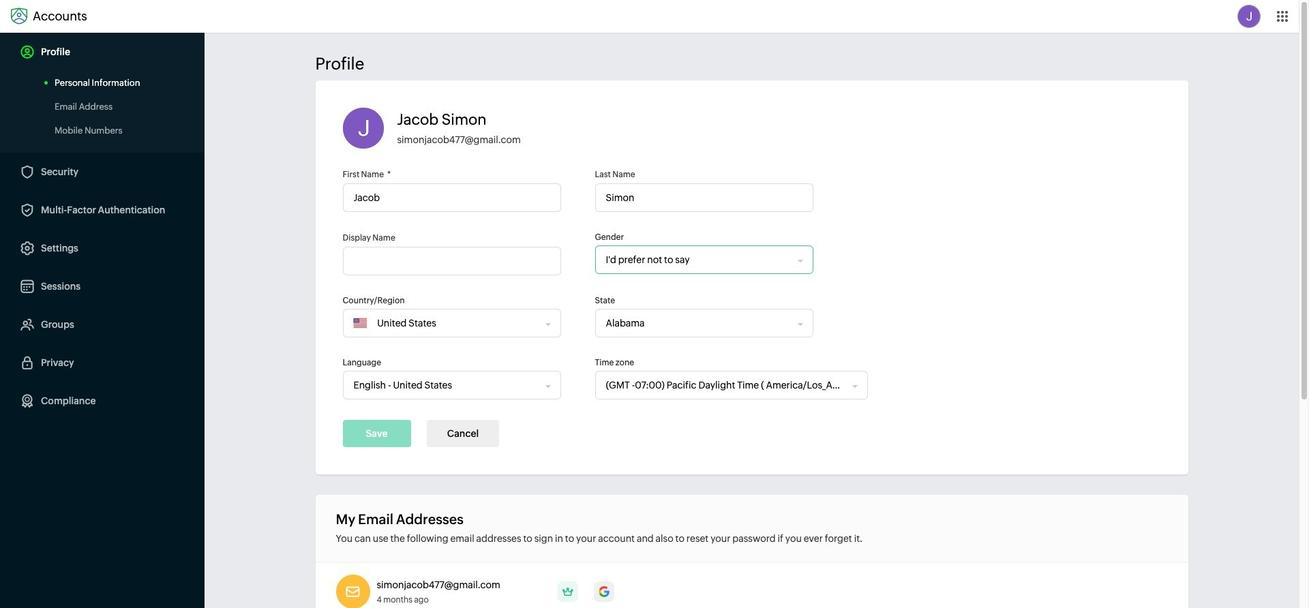 Task type: vqa. For each thing, say whether or not it's contained in the screenshot.
text field
yes



Task type: locate. For each thing, give the bounding box(es) containing it.
primary image
[[558, 582, 578, 602]]

None field
[[596, 246, 799, 274], [367, 310, 541, 337], [596, 310, 799, 337], [343, 372, 546, 399], [596, 372, 853, 399], [596, 246, 799, 274], [367, 310, 541, 337], [596, 310, 799, 337], [343, 372, 546, 399], [596, 372, 853, 399]]

None text field
[[343, 184, 561, 212], [595, 184, 814, 212], [343, 184, 561, 212], [595, 184, 814, 212]]

None text field
[[343, 247, 561, 276]]



